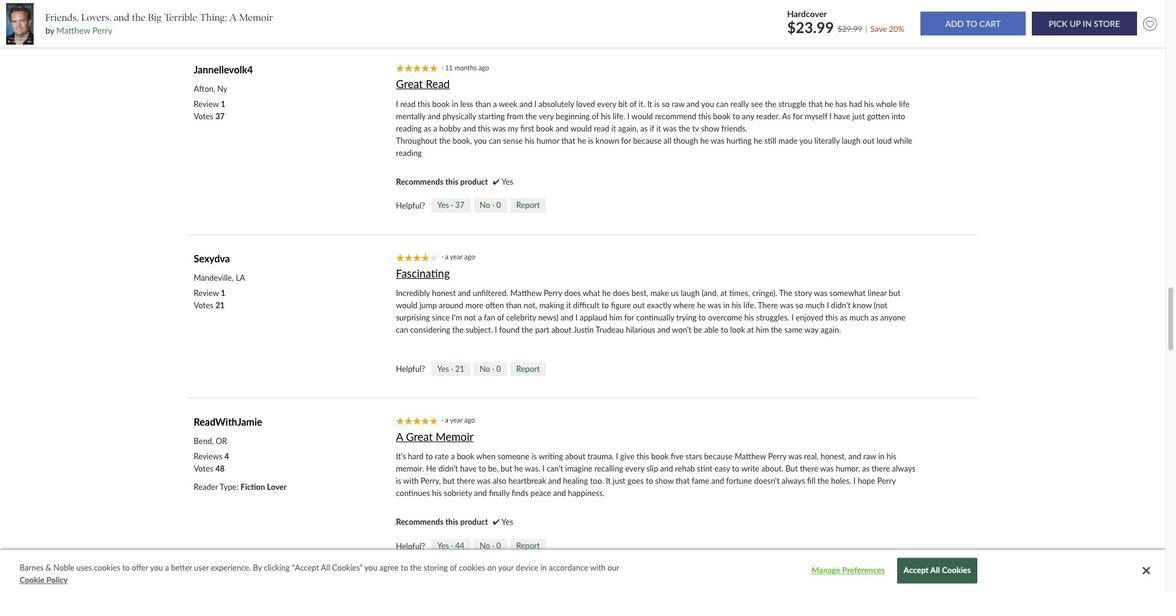 Task type: describe. For each thing, give the bounding box(es) containing it.
list for a
[[194, 451, 229, 476]]

a up starting
[[493, 99, 497, 109]]

fascinating
[[396, 267, 450, 280]]

clicking
[[264, 563, 290, 573]]

reviews inside "bend, or reviews 4 votes 48"
[[194, 452, 223, 462]]

was up but on the bottom right
[[789, 452, 803, 462]]

this down starting
[[478, 124, 491, 133]]

i right was.
[[543, 465, 545, 474]]

the up "reader."
[[766, 99, 777, 109]]

1 horizontal spatial it
[[612, 124, 617, 133]]

1 horizontal spatial a
[[396, 431, 403, 444]]

jannellevolk4
[[194, 64, 253, 75]]

you right offer
[[150, 563, 163, 573]]

he
[[426, 465, 437, 474]]

matthew inside the it's hard to rate a book when someone is writing about trauma. i give this book five stars because matthew perry was real, honest, and raw in his memoir. he didn't have to be, but he was. i can't imagine recalling every slip and rehab stint easy to write about. but there was humor, as there always is with perry, but there was also heartbreak and healing too. it just goes to show that fame and fortune doesn't always fill the holes. i hope perry continues his sobriety and finally finds peace and happiness.
[[735, 452, 767, 462]]

every inside 'i read this book in less than a week and i absolutely loved every bit of it. it is so raw and you can really see the struggle that he has had his whole life mentally and physically starting from the very beginning of his life. i would recommend this book to any reader. as for myself i have just gotten into reading as a hobby and this was my first book and would read it again, as if it was the tv show friends. throughout the book, you can sense his humor that he is known for because all though he was hurting he still made you literally laugh out loud while reading'
[[598, 99, 617, 109]]

and up recommend
[[687, 99, 700, 109]]

won't
[[673, 325, 692, 335]]

his up look
[[745, 313, 755, 323]]

is left known
[[589, 136, 594, 146]]

year for fascinating
[[450, 253, 463, 261]]

heartbreak
[[509, 477, 547, 487]]

our
[[608, 563, 620, 573]]

trudeau
[[596, 325, 624, 335]]

readwithjamie
[[194, 417, 262, 428]]

it inside the it's hard to rate a book when someone is writing about trauma. i give this book five stars because matthew perry was real, honest, and raw in his memoir. he didn't have to be, but he was. i can't imagine recalling every slip and rehab stint easy to write about. but there was humor, as there always is with perry, but there was also heartbreak and healing too. it just goes to show that fame and fortune doesn't always fill the holes. i hope perry continues his sobriety and finally finds peace and happiness.
[[606, 477, 611, 487]]

it's hard to rate a book when someone is writing about trauma. i give this book five stars because matthew perry was real, honest, and raw in his memoir. he didn't have to be, but he was. i can't imagine recalling every slip and rehab stint easy to write about. but there was humor, as there always is with perry, but there was also heartbreak and healing too. it just goes to show that fame and fortune doesn't always fill the holes. i hope perry continues his sobriety and finally finds peace and happiness.
[[396, 452, 916, 499]]

he left known
[[578, 136, 587, 146]]

$23.99 $29.99
[[788, 18, 863, 36]]

that inside the it's hard to rate a book when someone is writing about trauma. i give this book five stars because matthew perry was real, honest, and raw in his memoir. he didn't have to be, but he was. i can't imagine recalling every slip and rehab stint easy to write about. but there was humor, as there always is with perry, but there was also heartbreak and healing too. it just goes to show that fame and fortune doesn't always fill the holes. i hope perry continues his sobriety and finally finds peace and happiness.
[[676, 477, 690, 487]]

this up mentally on the top left
[[418, 99, 431, 109]]

the left the tv
[[679, 124, 691, 133]]

book up the "friends."
[[714, 111, 731, 121]]

out inside 'i read this book in less than a week and i absolutely loved every bit of it. it is so raw and you can really see the struggle that he has had his whole life mentally and physically starting from the very beginning of his life. i would recommend this book to any reader. as for myself i have just gotten into reading as a hobby and this was my first book and would read it again, as if it was the tv show friends. throughout the book, you can sense his humor that he is known for because all though he was hurting he still made you literally laugh out loud while reading'
[[863, 136, 875, 146]]

tv
[[693, 124, 700, 133]]

you left the agree
[[365, 563, 378, 573]]

· a year ago for fascinating
[[442, 253, 479, 261]]

0 vertical spatial him
[[610, 313, 623, 323]]

0 horizontal spatial there
[[457, 477, 475, 487]]

his right honest, on the bottom right
[[887, 452, 897, 462]]

21 inside mandeville, la review 1 votes 21
[[216, 301, 225, 311]]

he left has
[[825, 99, 834, 109]]

perry up about.
[[769, 452, 787, 462]]

book up slip
[[652, 452, 669, 462]]

agree
[[380, 563, 399, 573]]

· 11 months ago
[[442, 64, 493, 72]]

about inside the it's hard to rate a book when someone is writing about trauma. i give this book five stars because matthew perry was real, honest, and raw in his memoir. he didn't have to be, but he was. i can't imagine recalling every slip and rehab stint easy to write about. but there was humor, as there always is with perry, but there was also heartbreak and healing too. it just goes to show that fame and fortune doesn't always fill the holes. i hope perry continues his sobriety and finally finds peace and happiness.
[[566, 452, 586, 462]]

the down hobby
[[439, 136, 451, 146]]

a inside the friends, lovers, and the big terrible thing: a memoir by matthew perry
[[230, 12, 237, 23]]

the down struggles.
[[772, 325, 783, 335]]

and left finally
[[474, 489, 487, 499]]

and right news)
[[561, 313, 574, 323]]

helpful? for a
[[396, 542, 425, 552]]

anyone
[[881, 313, 906, 323]]

to up he
[[426, 452, 433, 462]]

and inside the friends, lovers, and the big terrible thing: a memoir by matthew perry
[[114, 12, 129, 23]]

and up "humor,"
[[849, 452, 862, 462]]

1 vertical spatial great
[[406, 431, 433, 444]]

beginning
[[556, 111, 590, 121]]

life. inside 'i read this book in less than a week and i absolutely loved every bit of it. it is so raw and you can really see the struggle that he has had his whole life mentally and physically starting from the very beginning of his life. i would recommend this book to any reader. as for myself i have just gotten into reading as a hobby and this was my first book and would read it again, as if it was the tv show friends. throughout the book, you can sense his humor that he is known for because all though he was hurting he still made you literally laugh out loud while reading'
[[613, 111, 626, 121]]

and down easy
[[712, 477, 725, 487]]

sort
[[830, 19, 849, 31]]

than inside 'i read this book in less than a week and i absolutely loved every bit of it. it is so raw and you can really see the struggle that he has had his whole life mentally and physically starting from the very beginning of his life. i would recommend this book to any reader. as for myself i have just gotten into reading as a hobby and this was my first book and would read it again, as if it was the tv show friends. throughout the book, you can sense his humor that he is known for because all though he was hurting he still made you literally laugh out loud while reading'
[[476, 99, 491, 109]]

no for read
[[480, 201, 491, 210]]

around
[[439, 301, 464, 311]]

unfiltered.
[[473, 289, 509, 298]]

you left really
[[702, 99, 715, 109]]

to left the be,
[[479, 465, 486, 474]]

fame
[[692, 477, 710, 487]]

trauma.
[[588, 452, 614, 462]]

recommends for read
[[396, 177, 444, 187]]

struggles.
[[757, 313, 790, 323]]

fiction
[[241, 483, 265, 493]]

physically
[[443, 111, 476, 121]]

sense
[[503, 136, 523, 146]]

content helpfulness group for read
[[396, 199, 546, 213]]

be,
[[488, 465, 499, 474]]

loud
[[877, 136, 892, 146]]

i right myself
[[830, 111, 832, 121]]

(and,
[[702, 289, 719, 298]]

news)
[[539, 313, 559, 323]]

peace
[[531, 489, 552, 499]]

2 horizontal spatial would
[[632, 111, 653, 121]]

sort by:
[[830, 19, 867, 31]]

i up justin
[[576, 313, 578, 323]]

mandeville,
[[194, 273, 234, 283]]

was down the be,
[[477, 477, 491, 487]]

was right story
[[814, 289, 828, 298]]

he down (and,
[[698, 301, 706, 311]]

recalling
[[595, 465, 624, 474]]

thing:
[[200, 12, 227, 23]]

because inside 'i read this book in less than a week and i absolutely loved every bit of it. it is so raw and you can really see the struggle that he has had his whole life mentally and physically starting from the very beginning of his life. i would recommend this book to any reader. as for myself i have just gotten into reading as a hobby and this was my first book and would read it again, as if it was the tv show friends. throughout the book, you can sense his humor that he is known for because all though he was hurting he still made you literally laugh out loud while reading'
[[634, 136, 662, 146]]

2 list from the top
[[194, 287, 226, 312]]

2 horizontal spatial it
[[657, 124, 662, 133]]

1 for fascinating
[[221, 289, 226, 298]]

loved
[[577, 99, 596, 109]]

this inside the it's hard to rate a book when someone is writing about trauma. i give this book five stars because matthew perry was real, honest, and raw in his memoir. he didn't have to be, but he was. i can't imagine recalling every slip and rehab stint easy to write about. but there was humor, as there always is with perry, but there was also heartbreak and healing too. it just goes to show that fame and fortune doesn't always fill the holes. i hope perry continues his sobriety and finally finds peace and happiness.
[[637, 452, 650, 462]]

report button for great
[[511, 540, 546, 554]]

$23.99
[[788, 18, 835, 36]]

report for great
[[517, 541, 540, 551]]

1 horizontal spatial much
[[850, 313, 869, 323]]

so inside 'incredibly honest and unfiltered. matthew perry does what he does best, make us laugh (and, at times, cringe). the story was somewhat linear but would jump around more often than not, making it difficult to figure out exactly where he was in his life. there was so much i didn't know (not surprising since i'm not a fan of celebrity news) and i applaud him for continually trying to overcome his struggles. i enjoyed this as much as anyone can considering the subject. i found the part about justin trudeau hilarious and won't be able to look at him the same way again.'
[[796, 301, 804, 311]]

i left found
[[495, 325, 497, 335]]

sobriety
[[444, 489, 472, 499]]

absolutely
[[539, 99, 575, 109]]

yes · 44
[[438, 541, 465, 551]]

recommends for great
[[396, 518, 444, 528]]

months
[[455, 64, 477, 72]]

0 vertical spatial reviews
[[238, 19, 274, 31]]

to down slip
[[646, 477, 654, 487]]

was down the
[[780, 301, 794, 311]]

manage
[[812, 566, 841, 576]]

matthew perry link
[[56, 25, 112, 36]]

the inside the friends, lovers, and the big terrible thing: a memoir by matthew perry
[[132, 12, 145, 23]]

2 reading from the top
[[396, 148, 422, 158]]

accept all cookies
[[904, 566, 972, 576]]

recommends this product ✔ yes for a great memoir
[[396, 518, 514, 528]]

i up again.
[[827, 301, 830, 311]]

user
[[194, 563, 209, 573]]

0 vertical spatial at
[[721, 289, 728, 298]]

offer
[[132, 563, 148, 573]]

of left it.
[[630, 99, 637, 109]]

continues
[[396, 489, 430, 499]]

from
[[507, 111, 524, 121]]

policy
[[46, 575, 68, 585]]

struggle
[[779, 99, 807, 109]]

0 for great
[[497, 541, 501, 551]]

was left 'my'
[[493, 124, 506, 133]]

2 horizontal spatial there
[[872, 465, 891, 474]]

to left figure
[[602, 301, 609, 311]]

0 vertical spatial for
[[793, 111, 803, 121]]

barnes
[[20, 563, 44, 573]]

perry inside 'incredibly honest and unfiltered. matthew perry does what he does best, make us laugh (and, at times, cringe). the story was somewhat linear but would jump around more often than not, making it difficult to figure out exactly where he was in his life. there was so much i didn't know (not surprising since i'm not a fan of celebrity news) and i applaud him for continually trying to overcome his struggles. i enjoyed this as much as anyone can considering the subject. i found the part about justin trudeau hilarious and won't be able to look at him the same way again.'
[[544, 289, 563, 298]]

cookie
[[20, 575, 44, 585]]

1 horizontal spatial would
[[571, 124, 592, 133]]

a left hobby
[[434, 124, 438, 133]]

reader type: fiction lover
[[194, 483, 287, 493]]

is right it.
[[655, 99, 660, 109]]

happiness.
[[568, 489, 605, 499]]

this up yes · 37
[[446, 177, 459, 187]]

review for great read
[[194, 99, 219, 109]]

was down the "friends."
[[711, 136, 725, 146]]

2 0 from the top
[[497, 364, 501, 374]]

still
[[765, 136, 777, 146]]

and up "from" at the left top
[[520, 99, 533, 109]]

in inside 'incredibly honest and unfiltered. matthew perry does what he does best, make us laugh (and, at times, cringe). the story was somewhat linear but would jump around more often than not, making it difficult to figure out exactly where he was in his life. there was so much i didn't know (not surprising since i'm not a fan of celebrity news) and i applaud him for continually trying to overcome his struggles. i enjoyed this as much as anyone can considering the subject. i found the part about justin trudeau hilarious and won't be able to look at him the same way again.'
[[724, 301, 730, 311]]

book,
[[453, 136, 472, 146]]

the inside the it's hard to rate a book when someone is writing about trauma. i give this book five stars because matthew perry was real, honest, and raw in his memoir. he didn't have to be, but he was. i can't imagine recalling every slip and rehab stint easy to write about. but there was humor, as there always is with perry, but there was also heartbreak and healing too. it just goes to show that fame and fortune doesn't always fill the holes. i hope perry continues his sobriety and finally finds peace and happiness.
[[818, 477, 830, 487]]

and right slip
[[661, 465, 674, 474]]

just inside the it's hard to rate a book when someone is writing about trauma. i give this book five stars because matthew perry was real, honest, and raw in his memoir. he didn't have to be, but he was. i can't imagine recalling every slip and rehab stint easy to write about. but there was humor, as there always is with perry, but there was also heartbreak and healing too. it just goes to show that fame and fortune doesn't always fill the holes. i hope perry continues his sobriety and finally finds peace and happiness.
[[613, 477, 626, 487]]

1 vertical spatial for
[[622, 136, 632, 146]]

la
[[236, 273, 245, 283]]

of inside 'incredibly honest and unfiltered. matthew perry does what he does best, make us laugh (and, at times, cringe). the story was somewhat linear but would jump around more often than not, making it difficult to figure out exactly where he was in his life. there was so much i didn't know (not surprising since i'm not a fan of celebrity news) and i applaud him for continually trying to overcome his struggles. i enjoyed this as much as anyone can considering the subject. i found the part about justin trudeau hilarious and won't be able to look at him the same way again.'
[[498, 313, 505, 323]]

i up same
[[792, 313, 794, 323]]

ny
[[217, 84, 228, 94]]

recommends this product ✔ yes for great read
[[396, 177, 514, 187]]

any
[[743, 111, 755, 121]]

he left still
[[754, 136, 763, 146]]

show inside 'i read this book in less than a week and i absolutely loved every bit of it. it is so raw and you can really see the struggle that he has had his whole life mentally and physically starting from the very beginning of his life. i would recommend this book to any reader. as for myself i have just gotten into reading as a hobby and this was my first book and would read it again, as if it was the tv show friends. throughout the book, you can sense his humor that he is known for because all though he was hurting he still made you literally laugh out loud while reading'
[[702, 124, 720, 133]]

i up mentally on the top left
[[396, 99, 399, 109]]

and down beginning
[[556, 124, 569, 133]]

matthew inside 'incredibly honest and unfiltered. matthew perry does what he does best, make us laugh (and, at times, cringe). the story was somewhat linear but would jump around more often than not, making it difficult to figure out exactly where he was in his life. there was so much i didn't know (not surprising since i'm not a fan of celebrity news) and i applaud him for continually trying to overcome his struggles. i enjoyed this as much as anyone can considering the subject. i found the part about justin trudeau hilarious and won't be able to look at him the same way again.'
[[511, 289, 542, 298]]

the up first on the top left
[[526, 111, 537, 121]]

stint
[[697, 465, 713, 474]]

bend,
[[194, 437, 214, 447]]

0 vertical spatial that
[[809, 99, 823, 109]]

if
[[650, 124, 655, 133]]

was up all
[[664, 124, 677, 133]]

to inside 'i read this book in less than a week and i absolutely loved every bit of it. it is so raw and you can really see the struggle that he has had his whole life mentally and physically starting from the very beginning of his life. i would recommend this book to any reader. as for myself i have just gotten into reading as a hobby and this was my first book and would read it again, as if it was the tv show friends. throughout the book, you can sense his humor that he is known for because all though he was hurting he still made you literally laugh out loud while reading'
[[733, 111, 741, 121]]

bend, or reviews 4 votes 48
[[194, 437, 229, 474]]

about inside 'incredibly honest and unfiltered. matthew perry does what he does best, make us laugh (and, at times, cringe). the story was somewhat linear but would jump around more often than not, making it difficult to figure out exactly where he was in his life. there was so much i didn't know (not surprising since i'm not a fan of celebrity news) and i applaud him for continually trying to overcome his struggles. i enjoyed this as much as anyone can considering the subject. i found the part about justin trudeau hilarious and won't be able to look at him the same way again.'
[[552, 325, 572, 335]]

&
[[46, 563, 51, 573]]

all inside barnes & noble uses cookies to offer you a better user experience. by clicking "accept all cookies" you agree to the storing of cookies on your device in accordance with our cookie policy
[[321, 563, 330, 573]]

1 horizontal spatial can
[[489, 136, 501, 146]]

fortune
[[727, 477, 753, 487]]

to up fortune
[[733, 465, 740, 474]]

have inside 'i read this book in less than a week and i absolutely loved every bit of it. it is so raw and you can really see the struggle that he has had his whole life mentally and physically starting from the very beginning of his life. i would recommend this book to any reader. as for myself i have just gotten into reading as a hobby and this was my first book and would read it again, as if it was the tv show friends. throughout the book, you can sense his humor that he is known for because all though he was hurting he still made you literally laugh out loud while reading'
[[834, 111, 851, 121]]

ago for fascinating
[[465, 253, 475, 261]]

a up a great memoir
[[445, 417, 449, 425]]

for inside 'incredibly honest and unfiltered. matthew perry does what he does best, make us laugh (and, at times, cringe). the story was somewhat linear but would jump around more often than not, making it difficult to figure out exactly where he was in his life. there was so much i didn't know (not surprising since i'm not a fan of celebrity news) and i applaud him for continually trying to overcome his struggles. i enjoyed this as much as anyone can considering the subject. i found the part about justin trudeau hilarious and won't be able to look at him the same way again.'
[[625, 313, 635, 323]]

and down continually
[[658, 325, 671, 335]]

he right though
[[701, 136, 709, 146]]

in inside 'i read this book in less than a week and i absolutely loved every bit of it. it is so raw and you can really see the struggle that he has had his whole life mentally and physically starting from the very beginning of his life. i would recommend this book to any reader. as for myself i have just gotten into reading as a hobby and this was my first book and would read it again, as if it was the tv show friends. throughout the book, you can sense his humor that he is known for because all though he was hurting he still made you literally laugh out loud while reading'
[[452, 99, 459, 109]]

accordance
[[549, 563, 589, 573]]

uses
[[76, 563, 92, 573]]

you right made
[[800, 136, 813, 146]]

readwithjamie button
[[194, 417, 262, 428]]

read for great read
[[426, 77, 450, 91]]

this up the tv
[[699, 111, 712, 121]]

also
[[493, 477, 507, 487]]

was down honest, on the bottom right
[[821, 465, 834, 474]]

jump
[[420, 301, 437, 311]]

to down overcome
[[721, 325, 729, 335]]

able
[[705, 325, 719, 335]]

as down the (not at bottom right
[[871, 313, 879, 323]]

holes.
[[832, 477, 852, 487]]

a inside the it's hard to rate a book when someone is writing about trauma. i give this book five stars because matthew perry was real, honest, and raw in his memoir. he didn't have to be, but he was. i can't imagine recalling every slip and rehab stint easy to write about. but there was humor, as there always is with perry, but there was also heartbreak and healing too. it just goes to show that fame and fortune doesn't always fill the holes. i hope perry continues his sobriety and finally finds peace and happiness.
[[451, 452, 455, 462]]

hilarious
[[626, 325, 656, 335]]

2 does from the left
[[613, 289, 630, 298]]

by:
[[851, 19, 864, 31]]

his down times,
[[732, 301, 742, 311]]

literally
[[815, 136, 840, 146]]

imagine
[[566, 465, 593, 474]]

1 vertical spatial 37
[[456, 201, 465, 210]]

he right what
[[603, 289, 611, 298]]

year for a great memoir
[[450, 417, 463, 425]]

✔ for great read
[[493, 177, 500, 187]]

hardcover
[[788, 8, 828, 19]]

gotten
[[868, 111, 890, 121]]

product for a great memoir
[[461, 518, 488, 528]]

to left offer
[[122, 563, 130, 573]]

1–8
[[194, 19, 211, 31]]

all
[[664, 136, 672, 146]]

the inside barnes & noble uses cookies to offer you a better user experience. by clicking "accept all cookies" you agree to the storing of cookies on your device in accordance with our cookie policy
[[410, 563, 422, 573]]

votes for great read
[[194, 111, 214, 121]]

is up was.
[[532, 452, 537, 462]]

i left hope
[[854, 477, 856, 487]]

product for great read
[[461, 177, 488, 187]]

not,
[[524, 301, 538, 311]]

yes for a great memoir
[[438, 541, 449, 551]]

same
[[785, 325, 803, 335]]

to right the agree
[[401, 563, 408, 573]]

show inside the it's hard to rate a book when someone is writing about trauma. i give this book five stars because matthew perry was real, honest, and raw in his memoir. he didn't have to be, but he was. i can't imagine recalling every slip and rehab stint easy to write about. but there was humor, as there always is with perry, but there was also heartbreak and healing too. it just goes to show that fame and fortune doesn't always fill the holes. i hope perry continues his sobriety and finally finds peace and happiness.
[[656, 477, 674, 487]]

every inside the it's hard to rate a book when someone is writing about trauma. i give this book five stars because matthew perry was real, honest, and raw in his memoir. he didn't have to be, but he was. i can't imagine recalling every slip and rehab stint easy to write about. but there was humor, as there always is with perry, but there was also heartbreak and healing too. it just goes to show that fame and fortune doesn't always fill the holes. i hope perry continues his sobriety and finally finds peace and happiness.
[[626, 465, 645, 474]]

0 vertical spatial always
[[893, 465, 916, 474]]

best,
[[632, 289, 649, 298]]

1 horizontal spatial at
[[748, 325, 755, 335]]

of down loved
[[592, 111, 599, 121]]

but inside 'incredibly honest and unfiltered. matthew perry does what he does best, make us laugh (and, at times, cringe). the story was somewhat linear but would jump around more often than not, making it difficult to figure out exactly where he was in his life. there was so much i didn't know (not surprising since i'm not a fan of celebrity news) and i applaud him for continually trying to overcome his struggles. i enjoyed this as much as anyone can considering the subject. i found the part about justin trudeau hilarious and won't be able to look at him the same way again.'
[[890, 289, 901, 298]]

see
[[752, 99, 764, 109]]

ago for a great memoir
[[465, 417, 475, 425]]

report for read
[[517, 201, 540, 210]]

afton, ny review 1 votes 37
[[194, 84, 228, 121]]

2 content helpfulness group from the top
[[396, 362, 546, 377]]

was down (and,
[[708, 301, 722, 311]]

2 report from the top
[[517, 364, 540, 374]]

and up book,
[[463, 124, 476, 133]]

manage preferences
[[812, 566, 886, 576]]

incredibly honest and unfiltered. matthew perry does what he does best, make us laugh (and, at times, cringe). the story was somewhat linear but would jump around more often than not, making it difficult to figure out exactly where he was in his life. there was so much i didn't know (not surprising since i'm not a fan of celebrity news) and i applaud him for continually trying to overcome his struggles. i enjoyed this as much as anyone can considering the subject. i found the part about justin trudeau hilarious and won't be able to look at him the same way again.
[[396, 289, 906, 335]]

justin
[[574, 325, 594, 335]]

2 helpful? from the top
[[396, 365, 425, 375]]

humor,
[[836, 465, 861, 474]]

humor
[[537, 136, 560, 146]]

2 horizontal spatial can
[[717, 99, 729, 109]]



Task type: vqa. For each thing, say whether or not it's contained in the screenshot.
the right Reviews
yes



Task type: locate. For each thing, give the bounding box(es) containing it.
hobby
[[440, 124, 461, 133]]

finally
[[489, 489, 510, 499]]

raw inside the it's hard to rate a book when someone is writing about trauma. i give this book five stars because matthew perry was real, honest, and raw in his memoir. he didn't have to be, but he was. i can't imagine recalling every slip and rehab stint easy to write about. but there was humor, as there always is with perry, but there was also heartbreak and healing too. it just goes to show that fame and fortune doesn't always fill the holes. i hope perry continues his sobriety and finally finds peace and happiness.
[[864, 452, 877, 462]]

2 review from the top
[[194, 289, 219, 298]]

with inside the it's hard to rate a book when someone is writing about trauma. i give this book five stars because matthew perry was real, honest, and raw in his memoir. he didn't have to be, but he was. i can't imagine recalling every slip and rehab stint easy to write about. but there was humor, as there always is with perry, but there was also heartbreak and healing too. it just goes to show that fame and fortune doesn't always fill the holes. i hope perry continues his sobriety and finally finds peace and happiness.
[[404, 477, 419, 487]]

None submit
[[921, 12, 1027, 36], [1033, 12, 1138, 36], [921, 12, 1027, 36], [1033, 12, 1138, 36]]

of right storing
[[450, 563, 457, 573]]

no right yes · 37
[[480, 201, 491, 210]]

1 vertical spatial every
[[626, 465, 645, 474]]

out down best,
[[634, 301, 645, 311]]

would inside 'incredibly honest and unfiltered. matthew perry does what he does best, make us laugh (and, at times, cringe). the story was somewhat linear but would jump around more often than not, making it difficult to figure out exactly where he was in his life. there was so much i didn't know (not surprising since i'm not a fan of celebrity news) and i applaud him for continually trying to overcome his struggles. i enjoyed this as much as anyone can considering the subject. i found the part about justin trudeau hilarious and won't be able to look at him the same way again.'
[[396, 301, 418, 311]]

votes inside "bend, or reviews 4 votes 48"
[[194, 465, 214, 474]]

1 horizontal spatial because
[[705, 452, 733, 462]]

0 vertical spatial so
[[662, 99, 670, 109]]

us
[[671, 289, 679, 298]]

known
[[596, 136, 620, 146]]

raw inside 'i read this book in less than a week and i absolutely loved every bit of it. it is so raw and you can really see the struggle that he has had his whole life mentally and physically starting from the very beginning of his life. i would recommend this book to any reader. as for myself i have just gotten into reading as a hobby and this was my first book and would read it again, as if it was the tv show friends. throughout the book, you can sense his humor that he is known for because all though he was hurting he still made you literally laugh out loud while reading'
[[672, 99, 685, 109]]

1 vertical spatial that
[[562, 136, 576, 146]]

a up fascinating on the left
[[445, 253, 449, 261]]

out inside 'incredibly honest and unfiltered. matthew perry does what he does best, make us laugh (and, at times, cringe). the story was somewhat linear but would jump around more often than not, making it difficult to figure out exactly where he was in his life. there was so much i didn't know (not surprising since i'm not a fan of celebrity news) and i applaud him for continually trying to overcome his struggles. i enjoyed this as much as anyone can considering the subject. i found the part about justin trudeau hilarious and won't be able to look at him the same way again.'
[[634, 301, 645, 311]]

about
[[552, 325, 572, 335], [566, 452, 586, 462]]

as left if
[[641, 124, 648, 133]]

on
[[488, 563, 497, 573]]

1 vertical spatial report
[[517, 364, 540, 374]]

21
[[216, 301, 225, 311], [456, 364, 465, 374]]

there up sobriety
[[457, 477, 475, 487]]

look
[[731, 325, 746, 335]]

1 horizontal spatial have
[[834, 111, 851, 121]]

about up imagine
[[566, 452, 586, 462]]

3 content helpfulness group from the top
[[396, 539, 546, 554]]

bit
[[619, 99, 628, 109]]

myself
[[805, 111, 828, 121]]

for down figure
[[625, 313, 635, 323]]

0 vertical spatial 0
[[497, 201, 501, 210]]

i up again, on the right of page
[[628, 111, 630, 121]]

1 recommends from the top
[[396, 177, 444, 187]]

have
[[834, 111, 851, 121], [460, 465, 477, 474]]

book up physically
[[433, 99, 450, 109]]

0
[[497, 201, 501, 210], [497, 364, 501, 374], [497, 541, 501, 551]]

life.
[[613, 111, 626, 121], [744, 301, 757, 311]]

1 horizontal spatial memoir
[[436, 431, 474, 444]]

1 vertical spatial but
[[501, 465, 513, 474]]

i left give on the right bottom of the page
[[616, 452, 619, 462]]

review inside afton, ny review 1 votes 37
[[194, 99, 219, 109]]

1 horizontal spatial 37
[[456, 201, 465, 210]]

incredibly
[[396, 289, 430, 298]]

so inside 'i read this book in less than a week and i absolutely loved every bit of it. it is so raw and you can really see the struggle that he has had his whole life mentally and physically starting from the very beginning of his life. i would recommend this book to any reader. as for myself i have just gotten into reading as a hobby and this was my first book and would read it again, as if it was the tv show friends. throughout the book, you can sense his humor that he is known for because all though he was hurting he still made you literally laugh out loud while reading'
[[662, 99, 670, 109]]

· a year ago for a great memoir
[[442, 417, 479, 425]]

0 right yes · 37
[[497, 201, 501, 210]]

life. down bit
[[613, 111, 626, 121]]

0 horizontal spatial at
[[721, 289, 728, 298]]

0 vertical spatial year
[[450, 253, 463, 261]]

story
[[795, 289, 813, 298]]

1 inside mandeville, la review 1 votes 21
[[221, 289, 226, 298]]

with inside barnes & noble uses cookies to offer you a better user experience. by clicking "accept all cookies" you agree to the storing of cookies on your device in accordance with our cookie policy
[[591, 563, 606, 573]]

but
[[786, 465, 798, 474]]

him down figure
[[610, 313, 623, 323]]

0 vertical spatial 1
[[221, 99, 226, 109]]

content helpfulness group for great
[[396, 539, 546, 554]]

list containing reviews
[[194, 451, 229, 476]]

much up enjoyed
[[806, 301, 825, 311]]

just inside 'i read this book in less than a week and i absolutely loved every bit of it. it is so raw and you can really see the struggle that he has had his whole life mentally and physically starting from the very beginning of his life. i would recommend this book to any reader. as for myself i have just gotten into reading as a hobby and this was my first book and would read it again, as if it was the tv show friends. throughout the book, you can sense his humor that he is known for because all though he was hurting he still made you literally laugh out loud while reading'
[[853, 111, 866, 121]]

1 horizontal spatial with
[[591, 563, 606, 573]]

1 vertical spatial · a year ago
[[442, 417, 479, 425]]

2 vertical spatial report button
[[511, 540, 546, 554]]

always right "humor,"
[[893, 465, 916, 474]]

review
[[194, 99, 219, 109], [194, 289, 219, 298]]

his right had
[[865, 99, 875, 109]]

while
[[894, 136, 913, 146]]

a inside 'incredibly honest and unfiltered. matthew perry does what he does best, make us laugh (and, at times, cringe). the story was somewhat linear but would jump around more often than not, making it difficult to figure out exactly where he was in his life. there was so much i didn't know (not surprising since i'm not a fan of celebrity news) and i applaud him for continually trying to overcome his struggles. i enjoyed this as much as anyone can considering the subject. i found the part about justin trudeau hilarious and won't be able to look at him the same way again.'
[[478, 313, 482, 323]]

can inside 'incredibly honest and unfiltered. matthew perry does what he does best, make us laugh (and, at times, cringe). the story was somewhat linear but would jump around more often than not, making it difficult to figure out exactly where he was in his life. there was so much i didn't know (not surprising since i'm not a fan of celebrity news) and i applaud him for continually trying to overcome his struggles. i enjoyed this as much as anyone can considering the subject. i found the part about justin trudeau hilarious and won't be able to look at him the same way again.'
[[396, 325, 408, 335]]

3 report from the top
[[517, 541, 540, 551]]

matthew inside the friends, lovers, and the big terrible thing: a memoir by matthew perry
[[56, 25, 90, 36]]

yes for fascinating
[[438, 364, 449, 374]]

a right thing:
[[230, 12, 237, 23]]

this up yes · 44
[[446, 518, 459, 528]]

0 vertical spatial 21
[[216, 301, 225, 311]]

no · 0
[[480, 201, 501, 210], [480, 364, 501, 374], [480, 541, 501, 551]]

no · 0 for read
[[480, 201, 501, 210]]

memoir right 24
[[239, 12, 273, 23]]

so down story
[[796, 301, 804, 311]]

2 vertical spatial votes
[[194, 465, 214, 474]]

1 vertical spatial because
[[705, 452, 733, 462]]

and up more
[[458, 289, 471, 298]]

1 content helpfulness group from the top
[[396, 199, 546, 213]]

0 vertical spatial out
[[863, 136, 875, 146]]

1 report button from the top
[[511, 199, 546, 213]]

1 · a year ago from the top
[[442, 253, 479, 261]]

for right as
[[793, 111, 803, 121]]

it
[[648, 99, 653, 109], [606, 477, 611, 487]]

2 vertical spatial read
[[594, 124, 610, 133]]

2 product from the top
[[461, 518, 488, 528]]

1 horizontal spatial cookies
[[459, 563, 486, 573]]

somewhat
[[830, 289, 866, 298]]

1 0 from the top
[[497, 201, 501, 210]]

jannellevolk4 button
[[194, 64, 253, 75]]

0 vertical spatial reading
[[396, 124, 422, 133]]

0 vertical spatial laugh
[[842, 136, 861, 146]]

trying
[[677, 313, 697, 323]]

1 does from the left
[[565, 289, 581, 298]]

2 year from the top
[[450, 417, 463, 425]]

✔ for a great memoir
[[493, 518, 500, 528]]

1 horizontal spatial him
[[757, 325, 770, 335]]

1 vertical spatial no · 0
[[480, 364, 501, 374]]

book left when
[[457, 452, 475, 462]]

0 horizontal spatial that
[[562, 136, 576, 146]]

in inside the it's hard to rate a book when someone is writing about trauma. i give this book five stars because matthew perry was real, honest, and raw in his memoir. he didn't have to be, but he was. i can't imagine recalling every slip and rehab stint easy to write about. but there was humor, as there always is with perry, but there was also heartbreak and healing too. it just goes to show that fame and fortune doesn't always fill the holes. i hope perry continues his sobriety and finally finds peace and happiness.
[[879, 452, 885, 462]]

didn't inside 'incredibly honest and unfiltered. matthew perry does what he does best, make us laugh (and, at times, cringe). the story was somewhat linear but would jump around more often than not, making it difficult to figure out exactly where he was in his life. there was so much i didn't know (not surprising since i'm not a fan of celebrity news) and i applaud him for continually trying to overcome his struggles. i enjoyed this as much as anyone can considering the subject. i found the part about justin trudeau hilarious and won't be able to look at him the same way again.'
[[832, 301, 851, 311]]

him
[[610, 313, 623, 323], [757, 325, 770, 335]]

than up starting
[[476, 99, 491, 109]]

2 recommends from the top
[[396, 518, 444, 528]]

reading
[[396, 124, 422, 133], [396, 148, 422, 158]]

review for fascinating
[[194, 289, 219, 298]]

1–8 of 24 reviews
[[194, 19, 279, 31]]

as up throughout at the top left
[[424, 124, 432, 133]]

the down celebrity
[[522, 325, 534, 335]]

great up 'hard'
[[406, 431, 433, 444]]

of inside barnes & noble uses cookies to offer you a better user experience. by clicking "accept all cookies" you agree to the storing of cookies on your device in accordance with our cookie policy
[[450, 563, 457, 573]]

1 no from the top
[[480, 201, 491, 210]]

report button for read
[[511, 199, 546, 213]]

and up hobby
[[428, 111, 441, 121]]

1 horizontal spatial just
[[853, 111, 866, 121]]

0 vertical spatial ✔
[[493, 177, 500, 187]]

2 · a year ago from the top
[[442, 417, 479, 425]]

2 no · 0 from the top
[[480, 364, 501, 374]]

as
[[424, 124, 432, 133], [641, 124, 648, 133], [841, 313, 848, 323], [871, 313, 879, 323], [863, 465, 870, 474]]

perry inside the friends, lovers, and the big terrible thing: a memoir by matthew perry
[[92, 25, 112, 36]]

1 horizontal spatial there
[[801, 465, 819, 474]]

have inside the it's hard to rate a book when someone is writing about trauma. i give this book five stars because matthew perry was real, honest, and raw in his memoir. he didn't have to be, but he was. i can't imagine recalling every slip and rehab stint easy to write about. but there was humor, as there always is with perry, but there was also heartbreak and healing too. it just goes to show that fame and fortune doesn't always fill the holes. i hope perry continues his sobriety and finally finds peace and happiness.
[[460, 465, 477, 474]]

1 vertical spatial much
[[850, 313, 869, 323]]

1 vertical spatial recommends
[[396, 518, 444, 528]]

someone
[[498, 452, 530, 462]]

helpful? for great
[[396, 201, 425, 211]]

i'm
[[452, 313, 462, 323]]

there up hope
[[872, 465, 891, 474]]

continually
[[637, 313, 675, 323]]

1 vertical spatial report button
[[511, 362, 546, 377]]

recommends this product ✔ yes up yes · 44
[[396, 518, 514, 528]]

is down memoir.
[[396, 477, 402, 487]]

3 no · 0 from the top
[[480, 541, 501, 551]]

way
[[805, 325, 819, 335]]

1–8 of 24 reviews alert
[[194, 19, 279, 31]]

no
[[480, 201, 491, 210], [480, 364, 491, 374], [480, 541, 491, 551]]

1 helpful? from the top
[[396, 201, 425, 211]]

2 votes from the top
[[194, 301, 214, 311]]

always
[[893, 465, 916, 474], [782, 477, 806, 487]]

0 horizontal spatial out
[[634, 301, 645, 311]]

was.
[[525, 465, 541, 474]]

difficult
[[574, 301, 600, 311]]

product up yes · 37
[[461, 177, 488, 187]]

as inside the it's hard to rate a book when someone is writing about trauma. i give this book five stars because matthew perry was real, honest, and raw in his memoir. he didn't have to be, but he was. i can't imagine recalling every slip and rehab stint easy to write about. but there was humor, as there always is with perry, but there was also heartbreak and healing too. it just goes to show that fame and fortune doesn't always fill the holes. i hope perry continues his sobriety and finally finds peace and happiness.
[[863, 465, 870, 474]]

0 horizontal spatial have
[[460, 465, 477, 474]]

no · 0 up on
[[480, 541, 501, 551]]

make
[[651, 289, 669, 298]]

0 vertical spatial but
[[890, 289, 901, 298]]

you right book,
[[474, 136, 487, 146]]

0 vertical spatial report button
[[511, 199, 546, 213]]

the down i'm
[[453, 325, 464, 335]]

1 vertical spatial can
[[489, 136, 501, 146]]

0 horizontal spatial him
[[610, 313, 623, 323]]

considering
[[411, 325, 451, 335]]

· a year ago up honest
[[442, 253, 479, 261]]

to
[[733, 111, 741, 121], [602, 301, 609, 311], [699, 313, 707, 323], [721, 325, 729, 335], [426, 452, 433, 462], [479, 465, 486, 474], [733, 465, 740, 474], [646, 477, 654, 487], [122, 563, 130, 573], [401, 563, 408, 573]]

a up it's
[[396, 431, 403, 444]]

no for great
[[480, 541, 491, 551]]

1 for great read
[[221, 99, 226, 109]]

a left better
[[165, 563, 169, 573]]

0 vertical spatial · a year ago
[[442, 253, 479, 261]]

0 horizontal spatial a
[[230, 12, 237, 23]]

it inside 'incredibly honest and unfiltered. matthew perry does what he does best, make us laugh (and, at times, cringe). the story was somewhat linear but would jump around more often than not, making it difficult to figure out exactly where he was in his life. there was so much i didn't know (not surprising since i'm not a fan of celebrity news) and i applaud him for continually trying to overcome his struggles. i enjoyed this as much as anyone can considering the subject. i found the part about justin trudeau hilarious and won't be able to look at him the same way again.'
[[567, 301, 572, 311]]

i left absolutely
[[535, 99, 537, 109]]

memoir.
[[396, 465, 424, 474]]

than inside 'incredibly honest and unfiltered. matthew perry does what he does best, make us laugh (and, at times, cringe). the story was somewhat linear but would jump around more often than not, making it difficult to figure out exactly where he was in his life. there was so much i didn't know (not surprising since i'm not a fan of celebrity news) and i applaud him for continually trying to overcome his struggles. i enjoyed this as much as anyone can considering the subject. i found the part about justin trudeau hilarious and won't be able to look at him the same way again.'
[[506, 301, 522, 311]]

3 report button from the top
[[511, 540, 546, 554]]

when
[[477, 452, 496, 462]]

1 review from the top
[[194, 99, 219, 109]]

0 vertical spatial would
[[632, 111, 653, 121]]

11
[[445, 64, 453, 72]]

very
[[539, 111, 554, 121]]

in left the less
[[452, 99, 459, 109]]

to up be
[[699, 313, 707, 323]]

perry right hope
[[878, 477, 897, 487]]

3 list from the top
[[194, 451, 229, 476]]

ago
[[479, 64, 489, 72], [465, 253, 475, 261], [465, 417, 475, 425]]

year up a great memoir
[[450, 417, 463, 425]]

0 horizontal spatial with
[[404, 477, 419, 487]]

always down but on the bottom right
[[782, 477, 806, 487]]

21 down mandeville,
[[216, 301, 225, 311]]

better
[[171, 563, 192, 573]]

yes for great read
[[438, 201, 449, 210]]

1 report from the top
[[517, 201, 540, 210]]

1 vertical spatial show
[[656, 477, 674, 487]]

1 no · 0 from the top
[[480, 201, 501, 210]]

1 vertical spatial it
[[606, 477, 611, 487]]

hurting
[[727, 136, 752, 146]]

matthew up not,
[[511, 289, 542, 298]]

laugh right literally
[[842, 136, 861, 146]]

into
[[892, 111, 906, 121]]

reading down mentally on the top left
[[396, 124, 422, 133]]

0 horizontal spatial life.
[[613, 111, 626, 121]]

because inside the it's hard to rate a book when someone is writing about trauma. i give this book five stars because matthew perry was real, honest, and raw in his memoir. he didn't have to be, but he was. i can't imagine recalling every slip and rehab stint easy to write about. but there was humor, as there always is with perry, but there was also heartbreak and healing too. it just goes to show that fame and fortune doesn't always fill the holes. i hope perry continues his sobriety and finally finds peace and happiness.
[[705, 452, 733, 462]]

because down if
[[634, 136, 662, 146]]

1 horizontal spatial every
[[626, 465, 645, 474]]

would down beginning
[[571, 124, 592, 133]]

1 vertical spatial have
[[460, 465, 477, 474]]

his down first on the top left
[[525, 136, 535, 146]]

3 no from the top
[[480, 541, 491, 551]]

0 vertical spatial memoir
[[239, 12, 273, 23]]

my
[[508, 124, 519, 133]]

helpful?
[[396, 201, 425, 211], [396, 365, 425, 375], [396, 542, 425, 552]]

easy
[[715, 465, 731, 474]]

didn't
[[832, 301, 851, 311], [439, 465, 458, 474]]

at right (and,
[[721, 289, 728, 298]]

2 vertical spatial list
[[194, 451, 229, 476]]

0 vertical spatial life.
[[613, 111, 626, 121]]

0 horizontal spatial would
[[396, 301, 418, 311]]

linear
[[868, 289, 888, 298]]

0 horizontal spatial always
[[782, 477, 806, 487]]

it
[[612, 124, 617, 133], [657, 124, 662, 133], [567, 301, 572, 311]]

2 report button from the top
[[511, 362, 546, 377]]

it up known
[[612, 124, 617, 133]]

0 horizontal spatial reviews
[[194, 452, 223, 462]]

1 year from the top
[[450, 253, 463, 261]]

would
[[632, 111, 653, 121], [571, 124, 592, 133], [396, 301, 418, 311]]

0 vertical spatial just
[[853, 111, 866, 121]]

as up hope
[[863, 465, 870, 474]]

it inside 'i read this book in less than a week and i absolutely loved every bit of it. it is so raw and you can really see the struggle that he has had his whole life mentally and physically starting from the very beginning of his life. i would recommend this book to any reader. as for myself i have just gotten into reading as a hobby and this was my first book and would read it again, as if it was the tv show friends. throughout the book, you can sense his humor that he is known for because all though he was hurting he still made you literally laugh out loud while reading'
[[648, 99, 653, 109]]

matthew down friends, at the top
[[56, 25, 90, 36]]

1 reading from the top
[[396, 124, 422, 133]]

24
[[224, 19, 236, 31]]

helpful? up the agree
[[396, 542, 425, 552]]

2 1 from the top
[[221, 289, 226, 298]]

out left loud at right top
[[863, 136, 875, 146]]

votes for fascinating
[[194, 301, 214, 311]]

and down can't in the left of the page
[[549, 477, 561, 487]]

1 vertical spatial votes
[[194, 301, 214, 311]]

add to wishlist image
[[1141, 14, 1161, 34]]

laugh inside 'incredibly honest and unfiltered. matthew perry does what he does best, make us laugh (and, at times, cringe). the story was somewhat linear but would jump around more often than not, making it difficult to figure out exactly where he was in his life. there was so much i didn't know (not surprising since i'm not a fan of celebrity news) and i applaud him for continually trying to overcome his struggles. i enjoyed this as much as anyone can considering the subject. i found the part about justin trudeau hilarious and won't be able to look at him the same way again.'
[[681, 289, 700, 298]]

0 vertical spatial didn't
[[832, 301, 851, 311]]

0 vertical spatial it
[[648, 99, 653, 109]]

that up myself
[[809, 99, 823, 109]]

this inside 'incredibly honest and unfiltered. matthew perry does what he does best, make us laugh (and, at times, cringe). the story was somewhat linear but would jump around more often than not, making it difficult to figure out exactly where he was in his life. there was so much i didn't know (not surprising since i'm not a fan of celebrity news) and i applaud him for continually trying to overcome his struggles. i enjoyed this as much as anyone can considering the subject. i found the part about justin trudeau hilarious and won't be able to look at him the same way again.'
[[826, 313, 839, 323]]

1 vertical spatial list
[[194, 287, 226, 312]]

in inside barnes & noble uses cookies to offer you a better user experience. by clicking "accept all cookies" you agree to the storing of cookies on your device in accordance with our cookie policy
[[541, 563, 547, 573]]

of left 24
[[213, 19, 222, 31]]

1 list from the top
[[194, 98, 226, 122]]

list
[[194, 98, 226, 122], [194, 287, 226, 312], [194, 451, 229, 476]]

37 inside afton, ny review 1 votes 37
[[216, 111, 225, 121]]

1 vertical spatial content helpfulness group
[[396, 362, 546, 377]]

48
[[216, 465, 225, 474]]

book down the 'very'
[[537, 124, 554, 133]]

1 horizontal spatial but
[[501, 465, 513, 474]]

1 inside afton, ny review 1 votes 37
[[221, 99, 226, 109]]

1 vertical spatial 0
[[497, 364, 501, 374]]

3 0 from the top
[[497, 541, 501, 551]]

out
[[863, 136, 875, 146], [634, 301, 645, 311]]

1 cookies from the left
[[94, 563, 120, 573]]

2 vertical spatial no
[[480, 541, 491, 551]]

0 for read
[[497, 201, 501, 210]]

1 vertical spatial reading
[[396, 148, 422, 158]]

1 recommends this product ✔ yes from the top
[[396, 177, 514, 187]]

sexydva button
[[194, 253, 230, 265]]

five
[[671, 452, 684, 462]]

would down it.
[[632, 111, 653, 121]]

real,
[[805, 452, 819, 462]]

laugh
[[842, 136, 861, 146], [681, 289, 700, 298]]

his up known
[[601, 111, 611, 121]]

perry
[[92, 25, 112, 36], [544, 289, 563, 298], [769, 452, 787, 462], [878, 477, 897, 487]]

2 vertical spatial but
[[443, 477, 455, 487]]

2 vertical spatial helpful?
[[396, 542, 425, 552]]

can down surprising
[[396, 325, 408, 335]]

44
[[456, 541, 465, 551]]

2 recommends this product ✔ yes from the top
[[396, 518, 514, 528]]

your
[[499, 563, 514, 573]]

2 vertical spatial no · 0
[[480, 541, 501, 551]]

privacy alert dialog
[[0, 551, 1167, 593]]

0 horizontal spatial 37
[[216, 111, 225, 121]]

honest
[[432, 289, 456, 298]]

list down afton, on the left
[[194, 98, 226, 122]]

no · 0 right yes · 37
[[480, 201, 501, 210]]

perry,
[[421, 477, 441, 487]]

didn't inside the it's hard to rate a book when someone is writing about trauma. i give this book five stars because matthew perry was real, honest, and raw in his memoir. he didn't have to be, but he was. i can't imagine recalling every slip and rehab stint easy to write about. but there was humor, as there always is with perry, but there was also heartbreak and healing too. it just goes to show that fame and fortune doesn't always fill the holes. i hope perry continues his sobriety and finally finds peace and happiness.
[[439, 465, 458, 474]]

1 vertical spatial 21
[[456, 364, 465, 374]]

2 no from the top
[[480, 364, 491, 374]]

"accept
[[292, 563, 319, 573]]

matthew up write on the right of the page
[[735, 452, 767, 462]]

1 vertical spatial read
[[401, 99, 416, 109]]

0 horizontal spatial show
[[656, 477, 674, 487]]

0 horizontal spatial it
[[606, 477, 611, 487]]

review inside mandeville, la review 1 votes 21
[[194, 289, 219, 298]]

1 horizontal spatial does
[[613, 289, 630, 298]]

0 vertical spatial much
[[806, 301, 825, 311]]

write
[[742, 465, 760, 474]]

healing
[[564, 477, 589, 487]]

cookies
[[94, 563, 120, 573], [459, 563, 486, 573]]

read down 11
[[426, 77, 450, 91]]

ago for great read
[[479, 64, 489, 72]]

1 ✔ from the top
[[493, 177, 500, 187]]

all inside button
[[931, 566, 941, 576]]

1 horizontal spatial 21
[[456, 364, 465, 374]]

votes inside mandeville, la review 1 votes 21
[[194, 301, 214, 311]]

life. inside 'incredibly honest and unfiltered. matthew perry does what he does best, make us laugh (and, at times, cringe). the story was somewhat linear but would jump around more often than not, making it difficult to figure out exactly where he was in his life. there was so much i didn't know (not surprising since i'm not a fan of celebrity news) and i applaud him for continually trying to overcome his struggles. i enjoyed this as much as anyone can considering the subject. i found the part about justin trudeau hilarious and won't be able to look at him the same way again.'
[[744, 301, 757, 311]]

0 horizontal spatial than
[[476, 99, 491, 109]]

stars
[[686, 452, 703, 462]]

votes inside afton, ny review 1 votes 37
[[194, 111, 214, 121]]

0 vertical spatial report
[[517, 201, 540, 210]]

can left sense
[[489, 136, 501, 146]]

1 vertical spatial helpful?
[[396, 365, 425, 375]]

and right peace on the left bottom of the page
[[554, 489, 566, 499]]

no · 0 for great
[[480, 541, 501, 551]]

1 horizontal spatial that
[[676, 477, 690, 487]]

friends, lovers, and the big terrible thing: a memoir image
[[6, 3, 33, 45]]

2 vertical spatial ago
[[465, 417, 475, 425]]

by
[[45, 25, 54, 36]]

0 vertical spatial than
[[476, 99, 491, 109]]

all right "accept
[[321, 563, 330, 573]]

as up again.
[[841, 313, 848, 323]]

1 vertical spatial no
[[480, 364, 491, 374]]

0 horizontal spatial but
[[443, 477, 455, 487]]

1 vertical spatial out
[[634, 301, 645, 311]]

1 horizontal spatial out
[[863, 136, 875, 146]]

read for i read this book in less than a week and i absolutely loved every bit of it. it is so raw and you can really see the struggle that he has had his whole life mentally and physically starting from the very beginning of his life. i would recommend this book to any reader. as for myself i have just gotten into reading as a hobby and this was my first book and would read it again, as if it was the tv show friends. throughout the book, you can sense his humor that he is known for because all though he was hurting he still made you literally laugh out loud while reading
[[401, 99, 416, 109]]

part
[[536, 325, 550, 335]]

memoir inside the friends, lovers, and the big terrible thing: a memoir by matthew perry
[[239, 12, 273, 23]]

2 horizontal spatial read
[[594, 124, 610, 133]]

just down recalling
[[613, 477, 626, 487]]

1 vertical spatial year
[[450, 417, 463, 425]]

1 vertical spatial than
[[506, 301, 522, 311]]

2 vertical spatial for
[[625, 313, 635, 323]]

it.
[[639, 99, 646, 109]]

save 20%
[[871, 24, 905, 33]]

1 product from the top
[[461, 177, 488, 187]]

1 vertical spatial ago
[[465, 253, 475, 261]]

accept all cookies button
[[898, 559, 978, 585]]

2 ✔ from the top
[[493, 518, 500, 528]]

his down perry,
[[432, 489, 442, 499]]

year up honest
[[450, 253, 463, 261]]

laugh inside 'i read this book in less than a week and i absolutely loved every bit of it. it is so raw and you can really see the struggle that he has had his whole life mentally and physically starting from the very beginning of his life. i would recommend this book to any reader. as for myself i have just gotten into reading as a hobby and this was my first book and would read it again, as if it was the tv show friends. throughout the book, you can sense his humor that he is known for because all though he was hurting he still made you literally laugh out loud while reading'
[[842, 136, 861, 146]]

votes down afton, on the left
[[194, 111, 214, 121]]

2 vertical spatial would
[[396, 301, 418, 311]]

2 cookies from the left
[[459, 563, 486, 573]]

3 helpful? from the top
[[396, 542, 425, 552]]

0 vertical spatial read
[[426, 77, 450, 91]]

list for great
[[194, 98, 226, 122]]

0 vertical spatial great
[[396, 77, 423, 91]]

3 votes from the top
[[194, 465, 214, 474]]

there
[[801, 465, 819, 474], [872, 465, 891, 474], [457, 477, 475, 487]]

or
[[216, 437, 227, 447]]

often
[[486, 301, 504, 311]]

rate
[[435, 452, 449, 462]]

0 vertical spatial review
[[194, 99, 219, 109]]

content helpfulness group
[[396, 199, 546, 213], [396, 362, 546, 377], [396, 539, 546, 554]]

1 votes from the top
[[194, 111, 214, 121]]

i
[[396, 99, 399, 109], [535, 99, 537, 109], [628, 111, 630, 121], [830, 111, 832, 121], [827, 301, 830, 311], [576, 313, 578, 323], [792, 313, 794, 323], [495, 325, 497, 335], [616, 452, 619, 462], [543, 465, 545, 474], [854, 477, 856, 487]]

1 horizontal spatial raw
[[864, 452, 877, 462]]

1 1 from the top
[[221, 99, 226, 109]]

show down slip
[[656, 477, 674, 487]]

a inside barnes & noble uses cookies to offer you a better user experience. by clicking "accept all cookies" you agree to the storing of cookies on your device in accordance with our cookie policy
[[165, 563, 169, 573]]

$29.99
[[838, 24, 863, 33]]

1 vertical spatial life.
[[744, 301, 757, 311]]

1 vertical spatial raw
[[864, 452, 877, 462]]

he inside the it's hard to rate a book when someone is writing about trauma. i give this book five stars because matthew perry was real, honest, and raw in his memoir. he didn't have to be, but he was. i can't imagine recalling every slip and rehab stint easy to write about. but there was humor, as there always is with perry, but there was also heartbreak and healing too. it just goes to show that fame and fortune doesn't always fill the holes. i hope perry continues his sobriety and finally finds peace and happiness.
[[515, 465, 523, 474]]



